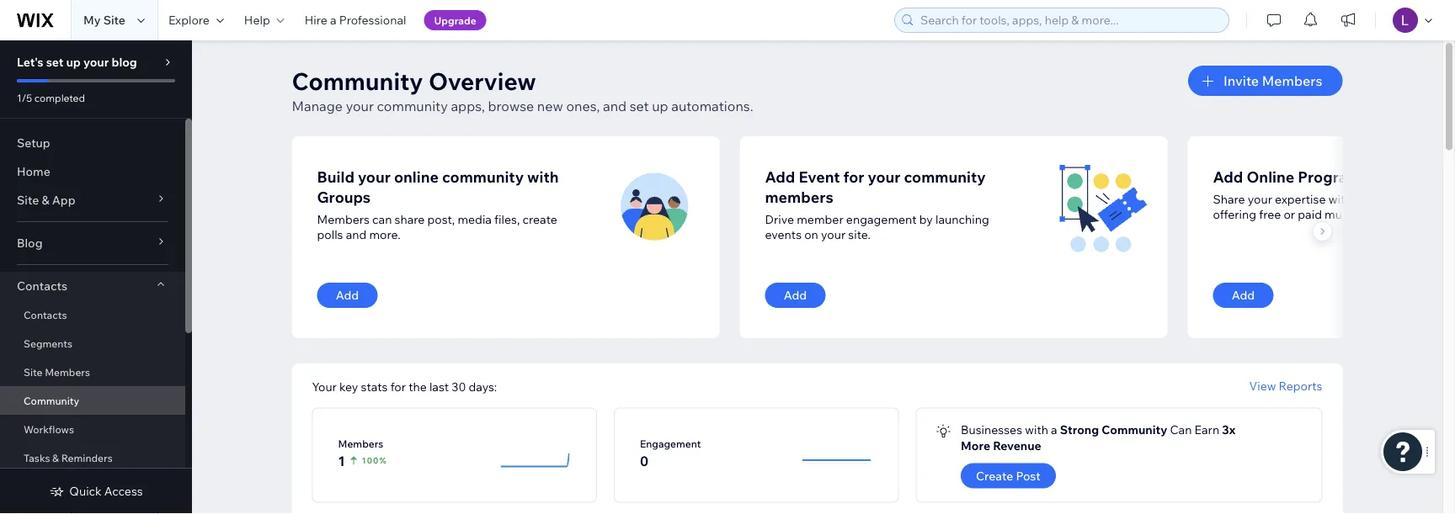 Task type: locate. For each thing, give the bounding box(es) containing it.
2 add button from the left
[[765, 283, 826, 308]]

add down "offering"
[[1232, 288, 1255, 303]]

0 horizontal spatial by
[[920, 212, 933, 227]]

add button down polls
[[317, 283, 378, 308]]

contacts for contacts popup button
[[17, 279, 67, 294]]

0 vertical spatial and
[[603, 98, 627, 115]]

apps,
[[451, 98, 485, 115]]

can
[[372, 212, 392, 227]]

site for site members
[[24, 366, 43, 379]]

site down segments
[[24, 366, 43, 379]]

0 vertical spatial a
[[330, 13, 337, 27]]

2 vertical spatial site
[[24, 366, 43, 379]]

community up manage
[[292, 66, 423, 96]]

for
[[844, 167, 865, 186], [391, 379, 406, 394]]

1 horizontal spatial with
[[1025, 423, 1049, 438]]

create
[[976, 469, 1014, 483]]

0 vertical spatial site
[[103, 13, 125, 27]]

media
[[458, 212, 492, 227]]

online
[[394, 167, 439, 186]]

and right polls
[[346, 227, 367, 242]]

community for add
[[904, 167, 986, 186]]

engagement
[[640, 437, 701, 450]]

1 horizontal spatial set
[[630, 98, 649, 115]]

0
[[640, 453, 649, 469]]

home
[[17, 164, 50, 179]]

strong
[[1060, 423, 1099, 438]]

community left can
[[1102, 423, 1168, 438]]

overview
[[429, 66, 536, 96]]

by right audience
[[1446, 192, 1456, 207]]

& for site
[[42, 193, 49, 208]]

quick access button
[[49, 484, 143, 499]]

with up create
[[527, 167, 559, 186]]

2 horizontal spatial add button
[[1213, 283, 1274, 308]]

a up step on the top of the page
[[1355, 192, 1361, 207]]

& right tasks
[[52, 452, 59, 465]]

1 vertical spatial a
[[1355, 192, 1361, 207]]

1 horizontal spatial by
[[1446, 192, 1456, 207]]

hire a professional
[[305, 13, 406, 27]]

0 vertical spatial for
[[844, 167, 865, 186]]

set right let's at the left of the page
[[46, 55, 63, 69]]

quick
[[69, 484, 102, 499]]

site right my
[[103, 13, 125, 27]]

up
[[66, 55, 81, 69], [652, 98, 668, 115]]

members
[[1262, 72, 1323, 89], [317, 212, 370, 227], [45, 366, 90, 379], [338, 437, 384, 450]]

your
[[83, 55, 109, 69], [346, 98, 374, 115], [358, 167, 391, 186], [868, 167, 901, 186], [1248, 192, 1273, 207], [821, 227, 846, 242]]

your inside 'community overview manage your community apps, browse new ones, and set up automations.'
[[346, 98, 374, 115]]

add online programs app share your expertise with a wide audience by offering free or paid multi-step programs.
[[1213, 167, 1456, 222]]

community
[[377, 98, 448, 115], [442, 167, 524, 186], [904, 167, 986, 186]]

app down "home" link
[[52, 193, 75, 208]]

0 vertical spatial contacts
[[17, 279, 67, 294]]

reminders
[[61, 452, 113, 465]]

up inside sidebar element
[[66, 55, 81, 69]]

contacts
[[17, 279, 67, 294], [24, 309, 67, 321]]

community inside "link"
[[24, 395, 79, 407]]

1 vertical spatial and
[[346, 227, 367, 242]]

your key stats for the last 30 days:
[[312, 379, 497, 394]]

1 horizontal spatial a
[[1051, 423, 1058, 438]]

1 vertical spatial contacts
[[24, 309, 67, 321]]

wide
[[1364, 192, 1390, 207]]

community inside 'community overview manage your community apps, browse new ones, and set up automations.'
[[377, 98, 448, 115]]

create
[[523, 212, 557, 227]]

with inside build your online community with groups members can share post, media files, create polls and more.
[[527, 167, 559, 186]]

up up 'completed'
[[66, 55, 81, 69]]

community left apps, at the left
[[377, 98, 448, 115]]

more
[[961, 438, 991, 453]]

0 horizontal spatial and
[[346, 227, 367, 242]]

add down the events
[[784, 288, 807, 303]]

add button down the events
[[765, 283, 826, 308]]

launching
[[936, 212, 990, 227]]

1 vertical spatial up
[[652, 98, 668, 115]]

& down home
[[42, 193, 49, 208]]

1 vertical spatial community
[[24, 395, 79, 407]]

1 add button from the left
[[317, 283, 378, 308]]

0 horizontal spatial add button
[[317, 283, 378, 308]]

your right manage
[[346, 98, 374, 115]]

contacts down blog
[[17, 279, 67, 294]]

let's
[[17, 55, 43, 69]]

0 vertical spatial with
[[527, 167, 559, 186]]

groups
[[317, 187, 371, 206]]

your up free
[[1248, 192, 1273, 207]]

step
[[1357, 207, 1381, 222]]

can
[[1170, 423, 1192, 438]]

1 vertical spatial &
[[52, 452, 59, 465]]

1 vertical spatial for
[[391, 379, 406, 394]]

community up launching
[[904, 167, 986, 186]]

1 horizontal spatial for
[[844, 167, 865, 186]]

community inside build your online community with groups members can share post, media files, create polls and more.
[[442, 167, 524, 186]]

2 horizontal spatial community
[[1102, 423, 1168, 438]]

community for community overview manage your community apps, browse new ones, and set up automations.
[[292, 66, 423, 96]]

0 vertical spatial app
[[1372, 167, 1403, 186]]

set right ones,
[[630, 98, 649, 115]]

1 horizontal spatial add button
[[765, 283, 826, 308]]

by left launching
[[920, 212, 933, 227]]

0 horizontal spatial &
[[42, 193, 49, 208]]

key
[[339, 379, 358, 394]]

site down home
[[17, 193, 39, 208]]

3 add button from the left
[[1213, 283, 1274, 308]]

a right hire
[[330, 13, 337, 27]]

0 horizontal spatial community
[[24, 395, 79, 407]]

community overview manage your community apps, browse new ones, and set up automations.
[[292, 66, 754, 115]]

upgrade
[[434, 14, 477, 27]]

1 vertical spatial with
[[1329, 192, 1352, 207]]

up left automations.
[[652, 98, 668, 115]]

earn
[[1195, 423, 1220, 438]]

community up the workflows
[[24, 395, 79, 407]]

by inside add online programs app share your expertise with a wide audience by offering free or paid multi-step programs.
[[1446, 192, 1456, 207]]

1/5
[[17, 91, 32, 104]]

a left strong
[[1051, 423, 1058, 438]]

add up share
[[1213, 167, 1244, 186]]

with up multi-
[[1329, 192, 1352, 207]]

drive
[[765, 212, 794, 227]]

members down segments
[[45, 366, 90, 379]]

and right ones,
[[603, 98, 627, 115]]

1 horizontal spatial &
[[52, 452, 59, 465]]

0 vertical spatial by
[[1446, 192, 1456, 207]]

members inside button
[[1262, 72, 1323, 89]]

1 vertical spatial set
[[630, 98, 649, 115]]

your
[[312, 379, 337, 394]]

blog button
[[0, 229, 185, 258]]

2 horizontal spatial a
[[1355, 192, 1361, 207]]

reports
[[1279, 379, 1323, 394]]

add inside add event for your community members drive member engagement by launching events on your site.
[[765, 167, 795, 186]]

1/5 completed
[[17, 91, 85, 104]]

community inside 'community overview manage your community apps, browse new ones, and set up automations.'
[[292, 66, 423, 96]]

members inside build your online community with groups members can share post, media files, create polls and more.
[[317, 212, 370, 227]]

0 vertical spatial &
[[42, 193, 49, 208]]

site & app button
[[0, 186, 185, 215]]

share
[[1213, 192, 1245, 207]]

your left blog
[[83, 55, 109, 69]]

add button down "offering"
[[1213, 283, 1274, 308]]

list
[[292, 136, 1456, 339]]

add button for members
[[765, 283, 826, 308]]

0 horizontal spatial for
[[391, 379, 406, 394]]

0 horizontal spatial app
[[52, 193, 75, 208]]

your up groups
[[358, 167, 391, 186]]

for right event
[[844, 167, 865, 186]]

for left the
[[391, 379, 406, 394]]

2 vertical spatial a
[[1051, 423, 1058, 438]]

app inside popup button
[[52, 193, 75, 208]]

view
[[1250, 379, 1276, 394]]

1 horizontal spatial and
[[603, 98, 627, 115]]

0 vertical spatial up
[[66, 55, 81, 69]]

professional
[[339, 13, 406, 27]]

programs
[[1298, 167, 1369, 186]]

3x more revenue
[[961, 423, 1236, 453]]

app up the wide
[[1372, 167, 1403, 186]]

& inside the site & app popup button
[[42, 193, 49, 208]]

1 vertical spatial by
[[920, 212, 933, 227]]

workflows
[[24, 423, 74, 436]]

site inside popup button
[[17, 193, 39, 208]]

tasks
[[24, 452, 50, 465]]

1 horizontal spatial app
[[1372, 167, 1403, 186]]

community inside add event for your community members drive member engagement by launching events on your site.
[[904, 167, 986, 186]]

1 horizontal spatial community
[[292, 66, 423, 96]]

1 vertical spatial site
[[17, 193, 39, 208]]

add up members
[[765, 167, 795, 186]]

community
[[292, 66, 423, 96], [24, 395, 79, 407], [1102, 423, 1168, 438]]

tasks & reminders
[[24, 452, 113, 465]]

members
[[765, 187, 834, 206]]

site for site & app
[[17, 193, 39, 208]]

contacts inside popup button
[[17, 279, 67, 294]]

create post button
[[961, 464, 1056, 489]]

set
[[46, 55, 63, 69], [630, 98, 649, 115]]

0 horizontal spatial up
[[66, 55, 81, 69]]

1 horizontal spatial up
[[652, 98, 668, 115]]

0 horizontal spatial set
[[46, 55, 63, 69]]

members up polls
[[317, 212, 370, 227]]

0 horizontal spatial a
[[330, 13, 337, 27]]

and inside build your online community with groups members can share post, media files, create polls and more.
[[346, 227, 367, 242]]

programs.
[[1384, 207, 1440, 222]]

contacts up segments
[[24, 309, 67, 321]]

community up media
[[442, 167, 524, 186]]

add down polls
[[336, 288, 359, 303]]

2 horizontal spatial with
[[1329, 192, 1352, 207]]

0 horizontal spatial with
[[527, 167, 559, 186]]

members inside sidebar element
[[45, 366, 90, 379]]

& inside the tasks & reminders link
[[52, 452, 59, 465]]

0 vertical spatial community
[[292, 66, 423, 96]]

add button for your
[[1213, 283, 1274, 308]]

0 vertical spatial set
[[46, 55, 63, 69]]

and
[[603, 98, 627, 115], [346, 227, 367, 242]]

with up revenue
[[1025, 423, 1049, 438]]

by inside add event for your community members drive member engagement by launching events on your site.
[[920, 212, 933, 227]]

help
[[244, 13, 270, 27]]

contacts for contacts link
[[24, 309, 67, 321]]

your down member
[[821, 227, 846, 242]]

1 vertical spatial app
[[52, 193, 75, 208]]

set inside 'community overview manage your community apps, browse new ones, and set up automations.'
[[630, 98, 649, 115]]

view reports link
[[1250, 379, 1323, 394]]

members right invite
[[1262, 72, 1323, 89]]

post
[[1016, 469, 1041, 483]]



Task type: describe. For each thing, give the bounding box(es) containing it.
quick access
[[69, 484, 143, 499]]

your inside sidebar element
[[83, 55, 109, 69]]

explore
[[168, 13, 210, 27]]

paid
[[1298, 207, 1322, 222]]

engagement
[[846, 212, 917, 227]]

browse
[[488, 98, 534, 115]]

the
[[409, 379, 427, 394]]

businesses with a strong community can earn
[[961, 423, 1222, 438]]

app inside add online programs app share your expertise with a wide audience by offering free or paid multi-step programs.
[[1372, 167, 1403, 186]]

segments
[[24, 337, 72, 350]]

manage
[[292, 98, 343, 115]]

new
[[537, 98, 563, 115]]

polls
[[317, 227, 343, 242]]

contacts button
[[0, 272, 185, 301]]

add for share
[[1232, 288, 1255, 303]]

tasks & reminders link
[[0, 444, 185, 473]]

Search for tools, apps, help & more... field
[[916, 8, 1224, 32]]

2 vertical spatial with
[[1025, 423, 1049, 438]]

add button for groups
[[317, 283, 378, 308]]

automations.
[[672, 98, 754, 115]]

add inside add online programs app share your expertise with a wide audience by offering free or paid multi-step programs.
[[1213, 167, 1244, 186]]

multi-
[[1325, 207, 1357, 222]]

a inside add online programs app share your expertise with a wide audience by offering free or paid multi-step programs.
[[1355, 192, 1361, 207]]

2 vertical spatial community
[[1102, 423, 1168, 438]]

invite members
[[1224, 72, 1323, 89]]

upgrade button
[[424, 10, 487, 30]]

community link
[[0, 387, 185, 415]]

site members
[[24, 366, 90, 379]]

ones,
[[566, 98, 600, 115]]

create post
[[976, 469, 1041, 483]]

workflows link
[[0, 415, 185, 444]]

30
[[452, 379, 466, 394]]

your up the engagement
[[868, 167, 901, 186]]

revenue
[[993, 438, 1042, 453]]

member
[[797, 212, 844, 227]]

completed
[[34, 91, 85, 104]]

invite members button
[[1188, 66, 1343, 96]]

sidebar element
[[0, 40, 192, 515]]

with inside add online programs app share your expertise with a wide audience by offering free or paid multi-step programs.
[[1329, 192, 1352, 207]]

online
[[1247, 167, 1295, 186]]

site members link
[[0, 358, 185, 387]]

on
[[805, 227, 819, 242]]

members up 100%
[[338, 437, 384, 450]]

event
[[799, 167, 840, 186]]

add for community
[[784, 288, 807, 303]]

100%
[[362, 455, 387, 466]]

list containing build your online community with groups
[[292, 136, 1456, 339]]

expertise
[[1275, 192, 1326, 207]]

setup link
[[0, 129, 185, 158]]

events
[[765, 227, 802, 242]]

or
[[1284, 207, 1296, 222]]

add for with
[[336, 288, 359, 303]]

invite
[[1224, 72, 1259, 89]]

community for community
[[24, 395, 79, 407]]

up inside 'community overview manage your community apps, browse new ones, and set up automations.'
[[652, 98, 668, 115]]

for inside add event for your community members drive member engagement by launching events on your site.
[[844, 167, 865, 186]]

let's set up your blog
[[17, 55, 137, 69]]

hire
[[305, 13, 327, 27]]

segments link
[[0, 329, 185, 358]]

1
[[338, 453, 345, 469]]

add event for your community members drive member engagement by launching events on your site.
[[765, 167, 990, 242]]

audience
[[1393, 192, 1443, 207]]

build
[[317, 167, 355, 186]]

free
[[1259, 207, 1281, 222]]

your inside add online programs app share your expertise with a wide audience by offering free or paid multi-step programs.
[[1248, 192, 1273, 207]]

3x
[[1222, 423, 1236, 438]]

my
[[83, 13, 101, 27]]

days:
[[469, 379, 497, 394]]

post,
[[427, 212, 455, 227]]

blog
[[17, 236, 43, 251]]

& for tasks
[[52, 452, 59, 465]]

stats
[[361, 379, 388, 394]]

your inside build your online community with groups members can share post, media files, create polls and more.
[[358, 167, 391, 186]]

and inside 'community overview manage your community apps, browse new ones, and set up automations.'
[[603, 98, 627, 115]]

community for community
[[377, 98, 448, 115]]

view reports
[[1250, 379, 1323, 394]]

setup
[[17, 136, 50, 150]]

set inside sidebar element
[[46, 55, 63, 69]]

site & app
[[17, 193, 75, 208]]

offering
[[1213, 207, 1257, 222]]

home link
[[0, 158, 185, 186]]

more.
[[369, 227, 401, 242]]

build your online community with groups members can share post, media files, create polls and more.
[[317, 167, 559, 242]]

last
[[430, 379, 449, 394]]

hire a professional link
[[295, 0, 417, 40]]

businesses
[[961, 423, 1023, 438]]

help button
[[234, 0, 295, 40]]

files,
[[495, 212, 520, 227]]

contacts link
[[0, 301, 185, 329]]

site.
[[848, 227, 871, 242]]



Task type: vqa. For each thing, say whether or not it's contained in the screenshot.
paid
yes



